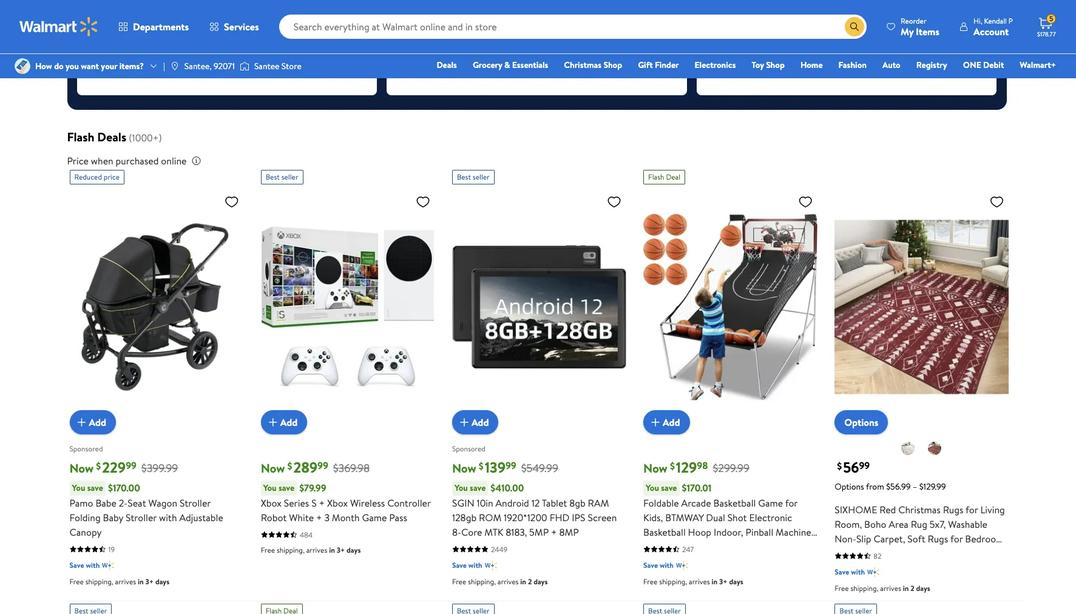 Task type: locate. For each thing, give the bounding box(es) containing it.
rug down dinning
[[835, 561, 851, 575]]

1 horizontal spatial shipping, arrives in 3+ days
[[847, 9, 932, 20]]

$ left 56
[[837, 460, 842, 473]]

you inside 'you save $410.00 sgin 10in android 12 tablet 8gb ram 128gb rom 1920*1200 fhd ips screen 8-core mtk 8183, 5mp + 8mp'
[[455, 482, 468, 494]]

2 seller from the left
[[473, 172, 490, 182]]

hi,
[[974, 15, 983, 26]]

1 best seller from the left
[[266, 172, 298, 182]]

2 for $549.99
[[528, 577, 532, 587]]

sponsored up the 229
[[70, 444, 103, 454]]

save up series
[[279, 482, 295, 494]]

0 horizontal spatial flash
[[67, 128, 94, 145]]

0 vertical spatial game
[[758, 496, 783, 510]]

1 vertical spatial room,
[[870, 547, 897, 560]]

1 horizontal spatial sponsored
[[452, 444, 486, 454]]

shop right toy
[[766, 59, 785, 71]]

2 horizontal spatial 2
[[911, 583, 915, 594]]

options link up the $ 56 99
[[835, 410, 888, 435]]

seller
[[281, 172, 298, 182], [473, 172, 490, 182]]

1 $ from the left
[[96, 460, 101, 473]]

home left fashion link
[[801, 59, 823, 71]]

2 for 56
[[911, 583, 915, 594]]

add button up 139
[[452, 410, 499, 435]]

2 horizontal spatial free shipping, arrives in 3+ days
[[644, 577, 743, 587]]

rugs down 5x7,
[[928, 532, 948, 546]]

walmart plus image down 19
[[102, 560, 114, 572]]

1 horizontal spatial home
[[884, 561, 909, 575]]

0 vertical spatial shipping,
[[847, 9, 876, 20]]

free shipping, arrives in 3+ days down "8"
[[644, 577, 743, 587]]

add for 129
[[663, 416, 680, 429]]

with inside you save $170.00 pamo babe 2-seat wagon stroller folding baby stroller with adjustable canopy
[[159, 511, 177, 524]]

1 horizontal spatial room,
[[870, 547, 897, 560]]

sponsored for 139
[[452, 444, 486, 454]]

xbox up robot
[[261, 496, 282, 510]]

2 down 5mp
[[528, 577, 532, 587]]

1 horizontal spatial shot
[[728, 511, 747, 524]]

1 horizontal spatial stroller
[[180, 496, 211, 510]]

+ right the s
[[319, 496, 325, 510]]

$ for 139
[[479, 460, 484, 473]]

kids,
[[644, 511, 663, 524]]

christmas up 5x7,
[[899, 503, 941, 516]]

2 inside the you save $170.01 foldable arcade basketball game for kids, btmway dual shot electronic basketball hoop indoor, pinball machine with shot timer | basketball scoreboard | 6 balls - 8 game modes（double mode 2 players）
[[811, 555, 816, 568]]

0 horizontal spatial game
[[362, 511, 387, 524]]

now inside "now $ 129 98 $299.99"
[[644, 460, 668, 476]]

sponsored up 139
[[452, 444, 486, 454]]

1 vertical spatial flash
[[648, 172, 664, 182]]

flash deals (1000+)
[[67, 128, 162, 145]]

$299.99
[[713, 460, 750, 476]]

your
[[101, 60, 117, 72]]

with up 6
[[644, 540, 661, 554]]

1 horizontal spatial 2
[[811, 555, 816, 568]]

arrives
[[877, 9, 898, 20], [267, 28, 288, 38], [306, 545, 327, 555], [115, 577, 136, 587], [498, 577, 519, 587], [689, 577, 710, 587], [880, 583, 901, 594]]

0 horizontal spatial sponsored
[[70, 444, 103, 454]]

8mp
[[559, 526, 579, 539]]

$399.99
[[141, 460, 178, 476]]

0 horizontal spatial shop
[[604, 59, 622, 71]]

99 for 289
[[318, 459, 328, 472]]

non-
[[835, 532, 857, 546]]

$ inside the now $ 289 99 $369.98
[[287, 460, 292, 473]]

3 $ from the left
[[479, 460, 484, 473]]

1 horizontal spatial best
[[457, 172, 471, 182]]

1 vertical spatial game
[[362, 511, 387, 524]]

0 vertical spatial shipping, arrives in 3+ days
[[847, 9, 932, 20]]

with for $299.99
[[660, 560, 674, 571]]

0 vertical spatial room,
[[835, 518, 862, 531]]

shipping, up search icon
[[847, 9, 876, 20]]

rug
[[911, 518, 928, 531], [835, 561, 851, 575]]

game down wireless
[[362, 511, 387, 524]]

now left 289
[[261, 460, 285, 476]]

shipping, up the "santee"
[[237, 28, 265, 38]]

0 horizontal spatial stroller
[[126, 511, 157, 524]]

carpet,
[[874, 532, 905, 546]]

 image
[[15, 58, 30, 74], [240, 60, 249, 72], [170, 61, 180, 71]]

save up the babe
[[87, 482, 103, 494]]

1 horizontal spatial deals
[[437, 59, 457, 71]]

1 horizontal spatial  image
[[170, 61, 180, 71]]

(1000+)
[[129, 131, 162, 144]]

month
[[332, 511, 360, 524]]

add to cart image
[[74, 415, 89, 430], [457, 415, 472, 430], [648, 415, 663, 430]]

free down dinning
[[835, 583, 849, 594]]

room, up non-
[[835, 518, 862, 531]]

2 add to cart image from the left
[[457, 415, 472, 430]]

1 horizontal spatial add to cart image
[[457, 415, 472, 430]]

pass
[[389, 511, 407, 524]]

rugs up 'washable'
[[943, 503, 964, 516]]

flash up the "price" at the top of page
[[67, 128, 94, 145]]

save up 10in
[[470, 482, 486, 494]]

you left $529.01
[[709, 7, 722, 19]]

with down core
[[469, 560, 482, 571]]

1 horizontal spatial options link
[[547, 43, 600, 67]]

boho
[[865, 518, 887, 531]]

&
[[504, 59, 510, 71]]

now for 139
[[452, 460, 476, 476]]

2 shop from the left
[[766, 59, 785, 71]]

$ for 129
[[670, 460, 675, 473]]

add to favorites list, xbox series s + xbox wireless controller robot white + 3 month game pass image
[[416, 194, 430, 209]]

 image right 92071
[[240, 60, 249, 72]]

now inside the now $ 229 99 $399.99
[[70, 460, 94, 476]]

save
[[724, 7, 740, 19], [87, 482, 103, 494], [279, 482, 295, 494], [470, 482, 486, 494], [661, 482, 677, 494]]

canopy
[[70, 526, 102, 539]]

save left '-'
[[644, 560, 658, 571]]

1 vertical spatial basketball
[[644, 526, 686, 539]]

room, down carpet,
[[870, 547, 897, 560]]

free shipping, arrives in 3+ days down 19
[[70, 577, 169, 587]]

0 horizontal spatial  image
[[15, 58, 30, 74]]

free shipping, arrives in 2 days
[[452, 577, 548, 587], [835, 583, 931, 594]]

best for 289
[[266, 172, 280, 182]]

99 for 229
[[126, 459, 136, 472]]

99 inside the $ 56 99
[[859, 459, 870, 472]]

save for 229
[[87, 482, 103, 494]]

1 horizontal spatial best seller
[[457, 172, 490, 182]]

| down machine
[[811, 540, 813, 554]]

$ inside "now $ 139 99 $549.99"
[[479, 460, 484, 473]]

2 best from the left
[[457, 172, 471, 182]]

santee, 92071
[[184, 60, 235, 72]]

82
[[874, 551, 882, 561]]

2 now from the left
[[261, 460, 285, 476]]

for inside the you save $170.01 foldable arcade basketball game for kids, btmway dual shot electronic basketball hoop indoor, pinball machine with shot timer | basketball scoreboard | 6 balls - 8 game modes（double mode 2 players）
[[785, 496, 798, 510]]

basketball down indoor,
[[716, 540, 758, 554]]

1 shop from the left
[[604, 59, 622, 71]]

reorder
[[901, 15, 927, 26]]

Walmart Site-Wide search field
[[279, 15, 867, 39]]

stroller down "seat" on the bottom left
[[126, 511, 157, 524]]

$ inside the now $ 229 99 $399.99
[[96, 460, 101, 473]]

1 add to cart image from the left
[[74, 415, 89, 430]]

2-
[[119, 496, 128, 510]]

now for 229
[[70, 460, 94, 476]]

484
[[300, 530, 313, 540]]

shipping, down indoor
[[851, 583, 879, 594]]

rug up soft
[[911, 518, 928, 531]]

2 horizontal spatial add to cart image
[[648, 415, 663, 430]]

shipping, down 2449
[[468, 577, 496, 587]]

sixhome red christmas rugs for living room, boho area rug 5x7, washable non-slip carpet, soft rugs for bedroom dinning room, geometric pattern floor rug indoor home decor image
[[835, 189, 1009, 425]]

1920*1200
[[504, 511, 547, 524]]

0 horizontal spatial seller
[[281, 172, 298, 182]]

with down the canopy
[[86, 560, 100, 571]]

0 vertical spatial home
[[801, 59, 823, 71]]

one
[[963, 59, 981, 71]]

1 vertical spatial shipping,
[[237, 28, 265, 38]]

home right 82
[[884, 561, 909, 575]]

+ right 5mp
[[551, 526, 557, 539]]

you inside the you save $170.01 foldable arcade basketball game for kids, btmway dual shot electronic basketball hoop indoor, pinball machine with shot timer | basketball scoreboard | 6 balls - 8 game modes（double mode 2 players）
[[646, 482, 659, 494]]

shop for christmas shop
[[604, 59, 622, 71]]

sixhome
[[835, 503, 877, 516]]

0 horizontal spatial add to cart image
[[74, 415, 89, 430]]

shipping, for 139
[[468, 577, 496, 587]]

2 horizontal spatial  image
[[240, 60, 249, 72]]

you inside you save $170.00 pamo babe 2-seat wagon stroller folding baby stroller with adjustable canopy
[[72, 482, 85, 494]]

1 horizontal spatial game
[[687, 555, 711, 568]]

options link down services
[[237, 43, 290, 67]]

now left 129
[[644, 460, 668, 476]]

1 vertical spatial add to cart image
[[266, 415, 280, 430]]

seller for 139
[[473, 172, 490, 182]]

$ left 139
[[479, 460, 484, 473]]

christmas inside "sixhome red christmas rugs for living room, boho area rug 5x7, washable non-slip carpet, soft rugs for bedroom dinning room, geometric pattern floor rug indoor home decor"
[[899, 503, 941, 516]]

0 horizontal spatial free shipping, arrives in 3+ days
[[70, 577, 169, 587]]

price when purchased online
[[67, 154, 187, 167]]

now inside the now $ 289 99 $369.98
[[261, 460, 285, 476]]

99 inside the now $ 289 99 $369.98
[[318, 459, 328, 472]]

99 up from
[[859, 459, 870, 472]]

$ left the 229
[[96, 460, 101, 473]]

machine
[[776, 526, 811, 539]]

12
[[532, 496, 540, 510]]

for up pattern
[[951, 532, 963, 546]]

1 horizontal spatial christmas
[[899, 503, 941, 516]]

4 99 from the left
[[859, 459, 870, 472]]

shop for toy shop
[[766, 59, 785, 71]]

$170.01
[[682, 482, 712, 495]]

sgin 10in android 12 tablet 8gb ram 128gb rom 1920*1200 fhd ips screen 8-core mtk 8183, 5mp + 8mp image
[[452, 189, 627, 425]]

1 horizontal spatial xbox
[[327, 496, 348, 510]]

shipping, down '-'
[[659, 577, 687, 587]]

with
[[159, 511, 177, 524], [644, 540, 661, 554], [86, 560, 100, 571], [469, 560, 482, 571], [660, 560, 674, 571], [851, 567, 865, 577]]

now left 139
[[452, 460, 476, 476]]

$ left 289
[[287, 460, 292, 473]]

with left "8"
[[660, 560, 674, 571]]

tablet
[[542, 496, 567, 510]]

add button for 229
[[70, 410, 116, 435]]

toy shop
[[752, 59, 785, 71]]

1 horizontal spatial rug
[[911, 518, 928, 531]]

1 best from the left
[[266, 172, 280, 182]]

shop left gift
[[604, 59, 622, 71]]

christmas down search search box
[[564, 59, 602, 71]]

0 horizontal spatial free shipping, arrives in 2 days
[[452, 577, 548, 587]]

walmart plus image
[[102, 560, 114, 572], [485, 560, 497, 572], [676, 560, 688, 572], [868, 566, 880, 578]]

price
[[67, 154, 89, 167]]

free shipping, arrives in 2 days down indoor
[[835, 583, 931, 594]]

 image left how
[[15, 58, 30, 74]]

1 horizontal spatial shipping,
[[847, 9, 876, 20]]

2 xbox from the left
[[327, 496, 348, 510]]

fashion link
[[833, 58, 872, 72]]

shipping, arrives in 3+ days
[[847, 9, 932, 20], [237, 28, 322, 38]]

mtk
[[485, 526, 504, 539]]

add button for 139
[[452, 410, 499, 435]]

2449
[[491, 544, 508, 555]]

2 down decor
[[911, 583, 915, 594]]

you up sgin
[[455, 482, 468, 494]]

home link
[[795, 58, 828, 72]]

0 horizontal spatial shipping, arrives in 3+ days
[[237, 28, 322, 38]]

0 horizontal spatial 2
[[528, 577, 532, 587]]

you inside you save $79.99 xbox series s + xbox wireless controller robot white + 3 month game pass
[[263, 482, 277, 494]]

add to favorites list, pamo babe 2-seat wagon stroller folding baby stroller with adjustable canopy image
[[224, 194, 239, 209]]

free down 8-
[[452, 577, 466, 587]]

save with for 139
[[452, 560, 482, 571]]

4 $ from the left
[[670, 460, 675, 473]]

basketball up dual
[[714, 496, 756, 510]]

for
[[785, 496, 798, 510], [966, 503, 978, 516], [951, 532, 963, 546]]

1 seller from the left
[[281, 172, 298, 182]]

shipping, arrives in 3+ days down 178
[[237, 28, 322, 38]]

you up "foldable"
[[646, 482, 659, 494]]

$369.98
[[333, 460, 370, 476]]

1 now from the left
[[70, 460, 94, 476]]

xbox
[[261, 496, 282, 510], [327, 496, 348, 510]]

99 inside "now $ 139 99 $549.99"
[[506, 459, 516, 472]]

0 horizontal spatial christmas
[[564, 59, 602, 71]]

0 horizontal spatial shot
[[664, 540, 683, 554]]

free for 139
[[452, 577, 466, 587]]

$529.01
[[745, 6, 776, 20]]

0 horizontal spatial room,
[[835, 518, 862, 531]]

add right search icon
[[866, 30, 884, 43]]

flash left deal
[[648, 172, 664, 182]]

1 vertical spatial stroller
[[126, 511, 157, 524]]

days
[[918, 9, 932, 20], [307, 28, 322, 38], [347, 545, 361, 555], [155, 577, 169, 587], [534, 577, 548, 587], [729, 577, 743, 587], [916, 583, 931, 594]]

0 horizontal spatial xbox
[[261, 496, 282, 510]]

grocery & essentials
[[473, 59, 548, 71]]

1 xbox from the left
[[261, 496, 282, 510]]

indoor,
[[714, 526, 743, 539]]

139
[[485, 457, 506, 478]]

add button up the 229
[[70, 410, 116, 435]]

save with left "8"
[[644, 560, 674, 571]]

add button up 129
[[644, 410, 690, 435]]

walmart plus image down 247
[[676, 560, 688, 572]]

free shipping, arrives in 3+ days down 484
[[261, 545, 361, 555]]

add to cart image for best seller
[[266, 415, 280, 430]]

flash
[[67, 128, 94, 145], [648, 172, 664, 182]]

0 vertical spatial add to cart image
[[852, 29, 866, 44]]

santee store
[[254, 60, 302, 72]]

game inside you save $79.99 xbox series s + xbox wireless controller robot white + 3 month game pass
[[362, 511, 387, 524]]

now
[[70, 460, 94, 476], [261, 460, 285, 476], [452, 460, 476, 476], [644, 460, 668, 476]]

$ left 129
[[670, 460, 675, 473]]

shipping, for 229
[[85, 577, 113, 587]]

add up the 229
[[89, 416, 106, 429]]

red
[[880, 503, 896, 516]]

with inside the you save $170.01 foldable arcade basketball game for kids, btmway dual shot electronic basketball hoop indoor, pinball machine with shot timer | basketball scoreboard | 6 balls - 8 game modes（double mode 2 players）
[[644, 540, 661, 554]]

1 99 from the left
[[126, 459, 136, 472]]

add to favorites list, sixhome red christmas rugs for living room, boho area rug 5x7, washable non-slip carpet, soft rugs for bedroom dinning room, geometric pattern floor rug indoor home decor image
[[990, 194, 1004, 209]]

1 vertical spatial christmas
[[899, 503, 941, 516]]

you for 139
[[455, 482, 468, 494]]

for up electronic
[[785, 496, 798, 510]]

free shipping, arrives in 3+ days
[[261, 545, 361, 555], [70, 577, 169, 587], [644, 577, 743, 587]]

now inside "now $ 139 99 $549.99"
[[452, 460, 476, 476]]

1 horizontal spatial free shipping, arrives in 3+ days
[[261, 545, 361, 555]]

grocery & essentials link
[[467, 58, 554, 72]]

+ inside 'you save $410.00 sgin 10in android 12 tablet 8gb ram 128gb rom 1920*1200 fhd ips screen 8-core mtk 8183, 5mp + 8mp'
[[551, 526, 557, 539]]

Search search field
[[279, 15, 867, 39]]

$56.99
[[886, 481, 911, 493]]

| right items?
[[163, 60, 165, 72]]

3 add to cart image from the left
[[648, 415, 663, 430]]

2 sponsored from the left
[[452, 444, 486, 454]]

98
[[697, 459, 708, 472]]

when
[[91, 154, 113, 167]]

$ for 229
[[96, 460, 101, 473]]

shot up '-'
[[664, 540, 683, 554]]

1 horizontal spatial free shipping, arrives in 2 days
[[835, 583, 931, 594]]

add to cart image for 229
[[74, 415, 89, 430]]

$
[[96, 460, 101, 473], [287, 460, 292, 473], [479, 460, 484, 473], [670, 460, 675, 473], [837, 460, 842, 473]]

0 horizontal spatial rug
[[835, 561, 851, 575]]

0 horizontal spatial for
[[785, 496, 798, 510]]

99 inside the now $ 229 99 $399.99
[[126, 459, 136, 472]]

1 horizontal spatial add to cart image
[[852, 29, 866, 44]]

$ inside "now $ 129 98 $299.99"
[[670, 460, 675, 473]]

0 vertical spatial stroller
[[180, 496, 211, 510]]

with for $549.99
[[469, 560, 482, 571]]

99 up the $170.00
[[126, 459, 136, 472]]

99
[[126, 459, 136, 472], [318, 459, 328, 472], [506, 459, 516, 472], [859, 459, 870, 472]]

gift finder
[[638, 59, 679, 71]]

1 horizontal spatial shop
[[766, 59, 785, 71]]

0 horizontal spatial add to cart image
[[266, 415, 280, 430]]

| right "timer"
[[711, 540, 713, 554]]

add up 139
[[472, 416, 489, 429]]

3 now from the left
[[452, 460, 476, 476]]

free shipping, arrives in 2 days down 2449
[[452, 577, 548, 587]]

save down the canopy
[[70, 560, 84, 571]]

0 vertical spatial flash
[[67, 128, 94, 145]]

pattern
[[947, 547, 979, 560]]

99 for 139
[[506, 459, 516, 472]]

one debit link
[[958, 58, 1010, 72]]

0 horizontal spatial |
[[163, 60, 165, 72]]

save up "foldable"
[[661, 482, 677, 494]]

now for 129
[[644, 460, 668, 476]]

2 $ from the left
[[287, 460, 292, 473]]

2 best seller from the left
[[457, 172, 490, 182]]

flash deal
[[648, 172, 681, 182]]

walmart image
[[19, 17, 98, 36]]

4 now from the left
[[644, 460, 668, 476]]

electronics
[[695, 59, 736, 71]]

$ for 289
[[287, 460, 292, 473]]

free for 129
[[644, 577, 658, 587]]

1 vertical spatial home
[[884, 561, 909, 575]]

toy shop link
[[746, 58, 790, 72]]

1 horizontal spatial seller
[[473, 172, 490, 182]]

save with for 129
[[644, 560, 674, 571]]

5mp
[[529, 526, 549, 539]]

beige and cream image
[[901, 441, 915, 456]]

with down dinning
[[851, 567, 865, 577]]

1 sponsored from the left
[[70, 444, 103, 454]]

add
[[866, 30, 884, 43], [89, 416, 106, 429], [280, 416, 298, 429], [472, 416, 489, 429], [663, 416, 680, 429]]

add up 289
[[280, 416, 298, 429]]

pinball
[[746, 526, 774, 539]]

screen
[[588, 511, 617, 524]]

santee
[[254, 60, 280, 72]]

save down 8-
[[452, 560, 467, 571]]

shipping,
[[847, 9, 876, 20], [237, 28, 265, 38]]

0 horizontal spatial best
[[266, 172, 280, 182]]

shot up indoor,
[[728, 511, 747, 524]]

add for 139
[[472, 416, 489, 429]]

1 vertical spatial shipping, arrives in 3+ days
[[237, 28, 322, 38]]

deals
[[437, 59, 457, 71], [97, 128, 126, 145]]

add button for 289
[[261, 410, 307, 435]]

shipping,
[[277, 545, 305, 555], [85, 577, 113, 587], [468, 577, 496, 587], [659, 577, 687, 587], [851, 583, 879, 594]]

2 vertical spatial +
[[551, 526, 557, 539]]

0 vertical spatial christmas
[[564, 59, 602, 71]]

slip
[[857, 532, 872, 546]]

modes（double
[[714, 555, 782, 568]]

shot
[[728, 511, 747, 524], [664, 540, 683, 554]]

save inside 'you save $410.00 sgin 10in android 12 tablet 8gb ram 128gb rom 1920*1200 fhd ips screen 8-core mtk 8183, 5mp + 8mp'
[[470, 482, 486, 494]]

you up robot
[[263, 482, 277, 494]]

0 horizontal spatial best seller
[[266, 172, 298, 182]]

add to cart image
[[852, 29, 866, 44], [266, 415, 280, 430]]

0 horizontal spatial options link
[[237, 43, 290, 67]]

free down the canopy
[[70, 577, 84, 587]]

 image left the santee,
[[170, 61, 180, 71]]

1 horizontal spatial flash
[[648, 172, 664, 182]]

with down wagon
[[159, 511, 177, 524]]

basketball down kids,
[[644, 526, 686, 539]]

3 99 from the left
[[506, 459, 516, 472]]

xbox up month
[[327, 496, 348, 510]]

you save $529.01
[[709, 6, 776, 20]]

5 $ from the left
[[837, 460, 842, 473]]

save left $529.01
[[724, 7, 740, 19]]

account
[[974, 25, 1009, 38]]

save inside the you save $170.01 foldable arcade basketball game for kids, btmway dual shot electronic basketball hoop indoor, pinball machine with shot timer | basketball scoreboard | 6 balls - 8 game modes（double mode 2 players）
[[661, 482, 677, 494]]

with for $399.99
[[86, 560, 100, 571]]

128gb
[[452, 511, 477, 524]]

2 99 from the left
[[318, 459, 328, 472]]

you up pamo
[[72, 482, 85, 494]]

1 vertical spatial deals
[[97, 128, 126, 145]]

my
[[901, 25, 914, 38]]

save for 229
[[70, 560, 84, 571]]

save with down the canopy
[[70, 560, 100, 571]]

0 horizontal spatial shipping,
[[237, 28, 265, 38]]

add for 289
[[280, 416, 298, 429]]

save inside you save $170.00 pamo babe 2-seat wagon stroller folding baby stroller with adjustable canopy
[[87, 482, 103, 494]]



Task type: vqa. For each thing, say whether or not it's contained in the screenshot.
boho
yes



Task type: describe. For each thing, give the bounding box(es) containing it.
dinning
[[835, 547, 867, 560]]

you save $79.99 xbox series s + xbox wireless controller robot white + 3 month game pass
[[261, 482, 431, 524]]

walmart plus image for 229
[[102, 560, 114, 572]]

services button
[[199, 12, 269, 41]]

options left store
[[246, 48, 280, 62]]

departments button
[[108, 12, 199, 41]]

living
[[981, 503, 1005, 516]]

free shipping, arrives in 2 days for 56
[[835, 583, 931, 594]]

home inside "sixhome red christmas rugs for living room, boho area rug 5x7, washable non-slip carpet, soft rugs for bedroom dinning room, geometric pattern floor rug indoor home decor"
[[884, 561, 909, 575]]

area
[[889, 518, 909, 531]]

scoreboard
[[760, 540, 809, 554]]

2 vertical spatial basketball
[[716, 540, 758, 554]]

deals link
[[431, 58, 463, 72]]

now $ 129 98 $299.99
[[644, 457, 750, 478]]

3
[[324, 511, 330, 524]]

129
[[676, 457, 697, 478]]

8183,
[[506, 526, 527, 539]]

2 horizontal spatial game
[[758, 496, 783, 510]]

free shipping, arrives in 3+ days for 129
[[644, 577, 743, 587]]

debit
[[984, 59, 1004, 71]]

1 vertical spatial rug
[[835, 561, 851, 575]]

save inside you save $79.99 xbox series s + xbox wireless controller robot white + 3 month game pass
[[279, 482, 295, 494]]

wagon
[[148, 496, 177, 510]]

you for 129
[[646, 482, 659, 494]]

you
[[66, 60, 79, 72]]

sponsored for 229
[[70, 444, 103, 454]]

search icon image
[[850, 22, 860, 32]]

xbox series s + xbox wireless controller robot white + 3 month game pass image
[[261, 189, 435, 425]]

add button for 129
[[644, 410, 690, 435]]

ram
[[588, 496, 609, 510]]

flash for deal
[[648, 172, 664, 182]]

2 horizontal spatial |
[[811, 540, 813, 554]]

core
[[461, 526, 482, 539]]

92071
[[214, 60, 235, 72]]

walmart plus image for 139
[[485, 560, 497, 572]]

washable
[[948, 518, 988, 531]]

save for 129
[[661, 482, 677, 494]]

walmart+
[[1020, 59, 1056, 71]]

you for 229
[[72, 482, 85, 494]]

5
[[1050, 13, 1054, 24]]

santee,
[[184, 60, 212, 72]]

baby
[[103, 511, 123, 524]]

add to cart image for you save
[[852, 29, 866, 44]]

options down search search box
[[556, 48, 590, 62]]

p
[[1009, 15, 1013, 26]]

timer
[[685, 540, 709, 554]]

grocery
[[473, 59, 502, 71]]

electronic
[[749, 511, 792, 524]]

$549.99
[[521, 460, 559, 476]]

with for 56
[[851, 567, 865, 577]]

electronics link
[[689, 58, 741, 72]]

mode
[[784, 555, 808, 568]]

1 vertical spatial +
[[316, 511, 322, 524]]

gift finder link
[[633, 58, 684, 72]]

hoop
[[688, 526, 712, 539]]

 image for santee, 92071
[[170, 61, 180, 71]]

geometric
[[899, 547, 945, 560]]

soft
[[908, 532, 926, 546]]

walmart+ link
[[1015, 58, 1062, 72]]

2 horizontal spatial options link
[[835, 410, 888, 435]]

best seller for 139
[[457, 172, 490, 182]]

foldable
[[644, 496, 679, 510]]

$410.00
[[491, 482, 524, 495]]

save with down dinning
[[835, 567, 865, 577]]

auto
[[883, 59, 901, 71]]

439
[[586, 13, 598, 23]]

add to favorites list, sgin 10in android 12 tablet 8gb ram 128gb rom 1920*1200 fhd ips screen 8-core mtk 8183, 5mp + 8mp image
[[607, 194, 622, 209]]

hi, kendall p account
[[974, 15, 1013, 38]]

options up the $ 56 99
[[845, 416, 879, 429]]

christmas shop link
[[559, 58, 628, 72]]

christmas shop
[[564, 59, 622, 71]]

from
[[866, 481, 884, 493]]

services
[[224, 20, 259, 33]]

wireless
[[350, 496, 385, 510]]

departments
[[133, 20, 189, 33]]

free for 229
[[70, 577, 84, 587]]

legal information image
[[191, 156, 201, 165]]

shipping, for 129
[[659, 577, 687, 587]]

online
[[161, 154, 187, 167]]

you save $170.01 foldable arcade basketball game for kids, btmway dual shot electronic basketball hoop indoor, pinball machine with shot timer | basketball scoreboard | 6 balls - 8 game modes（double mode 2 players）
[[644, 482, 816, 583]]

series
[[284, 496, 309, 510]]

1 horizontal spatial |
[[711, 540, 713, 554]]

2 vertical spatial game
[[687, 555, 711, 568]]

adjustable
[[179, 511, 223, 524]]

walmart plus image down 82
[[868, 566, 880, 578]]

s
[[312, 496, 317, 510]]

add to favorites list, foldable arcade basketball game for kids, btmway dual shot electronic basketball hoop indoor, pinball machine with shot timer | basketball scoreboard | 6 balls - 8 game modes（double mode 2 players） image
[[798, 194, 813, 209]]

now $ 229 99 $399.99
[[70, 457, 178, 478]]

save with for 229
[[70, 560, 100, 571]]

10in
[[477, 496, 493, 510]]

 image for santee store
[[240, 60, 249, 72]]

arcade
[[681, 496, 711, 510]]

$ inside the $ 56 99
[[837, 460, 842, 473]]

2 horizontal spatial for
[[966, 503, 978, 516]]

$178.77
[[1037, 30, 1056, 38]]

8-
[[452, 526, 461, 539]]

registry
[[916, 59, 947, 71]]

foldable arcade basketball game for kids, btmway dual shot electronic basketball hoop indoor, pinball machine with shot timer | basketball scoreboard | 6 balls - 8 game modes（double mode 2 players） image
[[644, 189, 818, 425]]

free shipping, arrives in 2 days for $549.99
[[452, 577, 548, 587]]

best for 139
[[457, 172, 471, 182]]

0 vertical spatial shot
[[728, 511, 747, 524]]

free down robot
[[261, 545, 275, 555]]

save for 139
[[452, 560, 467, 571]]

0 vertical spatial deals
[[437, 59, 457, 71]]

 image for how do you want your items?
[[15, 58, 30, 74]]

floor
[[981, 547, 1003, 560]]

deal
[[666, 172, 681, 182]]

seat
[[128, 496, 146, 510]]

add to cart image for 129
[[648, 415, 663, 430]]

essentials
[[512, 59, 548, 71]]

1 vertical spatial rugs
[[928, 532, 948, 546]]

1 horizontal spatial for
[[951, 532, 963, 546]]

how do you want your items?
[[35, 60, 144, 72]]

–
[[913, 481, 917, 493]]

shipping, down 484
[[277, 545, 305, 555]]

do
[[54, 60, 64, 72]]

0 vertical spatial basketball
[[714, 496, 756, 510]]

options from $56.99 – $129.99
[[835, 481, 946, 493]]

pamo babe 2-seat wagon stroller folding baby stroller with adjustable canopy image
[[70, 189, 244, 425]]

0 vertical spatial +
[[319, 496, 325, 510]]

indoor
[[854, 561, 881, 575]]

reduced price
[[74, 172, 120, 182]]

registry link
[[911, 58, 953, 72]]

save for 139
[[470, 482, 486, 494]]

add button up the fashion
[[847, 25, 893, 49]]

0 vertical spatial rug
[[911, 518, 928, 531]]

save down dinning
[[835, 567, 849, 577]]

you inside you save $529.01
[[709, 7, 722, 19]]

items
[[916, 25, 940, 38]]

options down 56
[[835, 481, 864, 493]]

add to cart image for 139
[[457, 415, 472, 430]]

add for 229
[[89, 416, 106, 429]]

flash for deals
[[67, 128, 94, 145]]

save for 129
[[644, 560, 658, 571]]

pamo
[[70, 496, 93, 510]]

best seller for 289
[[266, 172, 298, 182]]

bedroom
[[965, 532, 1004, 546]]

players）
[[644, 569, 683, 583]]

seller for 289
[[281, 172, 298, 182]]

now for 289
[[261, 460, 285, 476]]

red image
[[927, 441, 942, 456]]

0 vertical spatial rugs
[[943, 503, 964, 516]]

free shipping, arrives in 3+ days for 229
[[70, 577, 169, 587]]

walmart plus image for 129
[[676, 560, 688, 572]]

fashion
[[839, 59, 867, 71]]

now $ 289 99 $369.98
[[261, 457, 370, 478]]

56
[[843, 457, 859, 478]]

reorder my items
[[901, 15, 940, 38]]

0 horizontal spatial deals
[[97, 128, 126, 145]]

0 horizontal spatial home
[[801, 59, 823, 71]]

$79.99
[[299, 482, 326, 495]]

save inside you save $529.01
[[724, 7, 740, 19]]

folding
[[70, 511, 101, 524]]

1 vertical spatial shot
[[664, 540, 683, 554]]

5x7,
[[930, 518, 946, 531]]

$170.00
[[108, 482, 140, 495]]

you save $410.00 sgin 10in android 12 tablet 8gb ram 128gb rom 1920*1200 fhd ips screen 8-core mtk 8183, 5mp + 8mp
[[452, 482, 617, 539]]



